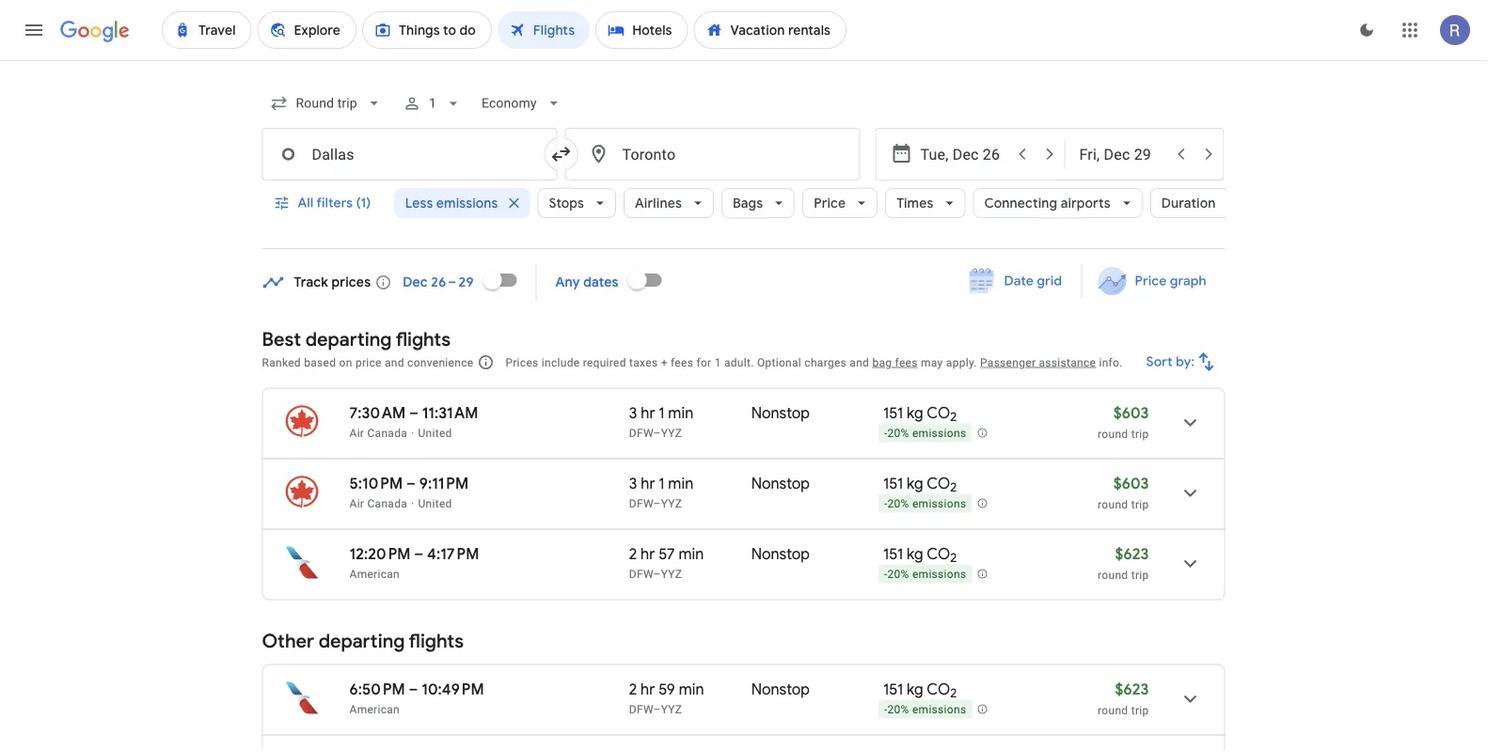 Task type: describe. For each thing, give the bounding box(es) containing it.
sort by:
[[1147, 354, 1196, 371]]

hr for 4:17 pm
[[641, 545, 655, 564]]

prices
[[332, 274, 371, 291]]

track
[[294, 274, 328, 291]]

trip for 9:11 pm
[[1132, 498, 1149, 511]]

connecting airports
[[984, 195, 1111, 212]]

2 and from the left
[[850, 356, 870, 369]]

nonstop flight. element for 9:11 pm
[[752, 474, 810, 496]]

main content containing best departing flights
[[262, 258, 1226, 751]]

151 for 10:49 pm
[[884, 680, 904, 700]]

change appearance image
[[1345, 8, 1390, 53]]

other
[[262, 630, 314, 654]]

taxes
[[630, 356, 658, 369]]

assistance
[[1039, 356, 1097, 369]]

all
[[298, 195, 314, 212]]

2 inside 2 hr 59 min dfw – yyz
[[629, 680, 637, 700]]

round for 9:11 pm
[[1098, 498, 1129, 511]]

- for 10:49 pm
[[884, 704, 888, 717]]

co for 11:31 am
[[927, 404, 951, 423]]

less emissions
[[405, 195, 498, 212]]

(1)
[[356, 195, 371, 212]]

dec 26 – 29
[[403, 274, 474, 291]]

trip for 11:31 am
[[1132, 428, 1149, 441]]

passenger
[[981, 356, 1036, 369]]

grid
[[1037, 273, 1063, 290]]

times button
[[885, 181, 965, 226]]

– down +
[[654, 427, 661, 440]]

leaves dallas/fort worth international airport at 7:30 am on tuesday, december 26 and arrives at toronto pearson international airport at 11:31 am on tuesday, december 26. element
[[350, 404, 479, 423]]

price graph
[[1135, 273, 1207, 290]]

kg for 10:49 pm
[[907, 680, 924, 700]]

airports
[[1061, 195, 1111, 212]]

– inside the 6:50 pm – 10:49 pm american
[[409, 680, 418, 700]]

all filters (1) button
[[262, 181, 386, 226]]

1 inside popup button
[[429, 96, 436, 111]]

other departing flights
[[262, 630, 464, 654]]

airlines button
[[623, 181, 714, 226]]

trip for 10:49 pm
[[1132, 704, 1149, 718]]

sort
[[1147, 354, 1173, 371]]

– right 7:30 am
[[409, 404, 419, 423]]

may
[[921, 356, 943, 369]]

Departure time: 7:30 AM. text field
[[350, 404, 406, 423]]

times
[[896, 195, 934, 212]]

sort by: button
[[1139, 340, 1226, 385]]

2 hr 57 min dfw – yyz
[[629, 545, 704, 581]]

Departure text field
[[921, 129, 1007, 180]]

less
[[405, 195, 433, 212]]

emissions for 4:17 pm
[[913, 569, 967, 582]]

2 for 4:17 pm
[[951, 551, 957, 567]]

+
[[661, 356, 668, 369]]

for
[[697, 356, 712, 369]]

co for 10:49 pm
[[927, 680, 951, 700]]

track prices
[[294, 274, 371, 291]]

kg for 4:17 pm
[[907, 545, 924, 564]]

stops button
[[537, 181, 616, 226]]

12:20 pm
[[350, 545, 411, 564]]

swap origin and destination. image
[[550, 143, 573, 166]]

2 for 11:31 am
[[951, 410, 957, 426]]

convenience
[[408, 356, 474, 369]]

26 – 29
[[431, 274, 474, 291]]

min for 9:11 pm
[[668, 474, 694, 494]]

bags
[[733, 195, 763, 212]]

loading results progress bar
[[0, 60, 1488, 64]]

air for 5:10 pm
[[350, 497, 364, 511]]

– left 9:11 pm text field
[[406, 474, 416, 494]]

price
[[356, 356, 382, 369]]

departing for best
[[306, 327, 392, 351]]

by:
[[1177, 354, 1196, 371]]

1 and from the left
[[385, 356, 404, 369]]

connecting
[[984, 195, 1057, 212]]

round for 4:17 pm
[[1098, 569, 1129, 582]]

any
[[556, 274, 580, 291]]

flights for other departing flights
[[409, 630, 464, 654]]

Arrival time: 4:17 PM. text field
[[427, 545, 479, 564]]

date grid
[[1005, 273, 1063, 290]]

flight details. leaves dallas/fort worth international airport at 6:50 pm on tuesday, december 26 and arrives at toronto pearson international airport at 10:49 pm on tuesday, december 26. image
[[1168, 677, 1213, 722]]

– inside 2 hr 59 min dfw – yyz
[[654, 703, 661, 717]]

dfw for 9:11 pm
[[629, 497, 654, 511]]

Arrival time: 10:49 PM. text field
[[422, 680, 484, 700]]

round for 10:49 pm
[[1098, 704, 1129, 718]]

min for 10:49 pm
[[679, 680, 704, 700]]

Arrival time: 9:11 PM. text field
[[419, 474, 469, 494]]

co for 4:17 pm
[[927, 545, 951, 564]]

151 kg co 2 for 10:49 pm
[[884, 680, 957, 702]]

yyz for 4:17 pm
[[661, 568, 683, 581]]

leaves dallas/fort worth international airport at 6:50 pm on tuesday, december 26 and arrives at toronto pearson international airport at 10:49 pm on tuesday, december 26. element
[[350, 680, 484, 700]]

all filters (1)
[[298, 195, 371, 212]]

connecting airports button
[[973, 181, 1143, 226]]

-20% emissions for 11:31 am
[[884, 427, 967, 441]]

nonstop flight. element for 11:31 am
[[752, 404, 810, 426]]

total duration 2 hr 57 min. element
[[629, 545, 752, 567]]

graph
[[1170, 273, 1207, 290]]

prices
[[506, 356, 539, 369]]

passenger assistance button
[[981, 356, 1097, 369]]

hr for 11:31 am
[[641, 404, 655, 423]]

flight details. leaves dallas/fort worth international airport at 12:20 pm on tuesday, december 26 and arrives at toronto pearson international airport at 4:17 pm on tuesday, december 26. image
[[1168, 542, 1213, 587]]

include
[[542, 356, 580, 369]]

– inside 12:20 pm – 4:17 pm american
[[414, 545, 424, 564]]

united for 9:11 pm
[[418, 497, 452, 511]]

learn more about ranking image
[[477, 354, 494, 371]]

charges
[[805, 356, 847, 369]]

co for 9:11 pm
[[927, 474, 951, 494]]

date grid button
[[956, 264, 1078, 298]]

12:20 pm – 4:17 pm american
[[350, 545, 479, 581]]

kg for 11:31 am
[[907, 404, 924, 423]]

yyz for 11:31 am
[[661, 427, 683, 440]]

leaves dallas/fort worth international airport at 12:20 pm on tuesday, december 26 and arrives at toronto pearson international airport at 4:17 pm on tuesday, december 26. element
[[350, 545, 479, 564]]

round for 11:31 am
[[1098, 428, 1129, 441]]

2 for 10:49 pm
[[951, 686, 957, 702]]

price graph button
[[1086, 264, 1222, 298]]

price button
[[802, 181, 878, 226]]

dfw for 10:49 pm
[[629, 703, 654, 717]]

yyz for 9:11 pm
[[661, 497, 683, 511]]

air for 7:30 am
[[350, 427, 364, 440]]

bag fees button
[[873, 356, 918, 369]]

total duration 3 hr 1 min. element for 9:11 pm
[[629, 474, 752, 496]]

kg for 9:11 pm
[[907, 474, 924, 494]]

departing for other
[[319, 630, 405, 654]]

canada for 7:30 am
[[367, 427, 408, 440]]

- for 4:17 pm
[[884, 569, 888, 582]]

adult.
[[725, 356, 754, 369]]

623 US dollars text field
[[1116, 545, 1149, 564]]

flight details. leaves dallas/fort worth international airport at 5:10 pm on tuesday, december 26 and arrives at toronto pearson international airport at 9:11 pm on tuesday, december 26. image
[[1168, 471, 1213, 516]]

hr for 10:49 pm
[[641, 680, 655, 700]]

learn more about tracked prices image
[[375, 274, 392, 291]]

dates
[[584, 274, 619, 291]]

best
[[262, 327, 301, 351]]

151 for 4:17 pm
[[884, 545, 904, 564]]

1 fees from the left
[[671, 356, 694, 369]]

– up "57"
[[654, 497, 661, 511]]



Task type: locate. For each thing, give the bounding box(es) containing it.
yyz inside 2 hr 57 min dfw – yyz
[[661, 568, 683, 581]]

departing up on at the top of the page
[[306, 327, 392, 351]]

2 151 from the top
[[884, 474, 904, 494]]

$603 round trip up $623 text field
[[1098, 474, 1149, 511]]

air down '7:30 am' text box
[[350, 427, 364, 440]]

$603 round trip for 9:11 pm
[[1098, 474, 1149, 511]]

2 hr from the top
[[641, 474, 655, 494]]

price inside button
[[1135, 273, 1167, 290]]

apply.
[[946, 356, 977, 369]]

nonstop for 10:49 pm
[[752, 680, 810, 700]]

– down the 59
[[654, 703, 661, 717]]

price right bags popup button
[[814, 195, 846, 212]]

4 co from the top
[[927, 680, 951, 700]]

dfw inside 2 hr 59 min dfw – yyz
[[629, 703, 654, 717]]

0 vertical spatial 3
[[629, 404, 638, 423]]

bag
[[873, 356, 892, 369]]

price left graph
[[1135, 273, 1167, 290]]

flights up 10:49 pm
[[409, 630, 464, 654]]

$623 round trip for 2 hr 57 min
[[1098, 545, 1149, 582]]

623 US dollars text field
[[1116, 680, 1149, 700]]

$603 round trip
[[1098, 404, 1149, 441], [1098, 474, 1149, 511]]

1 horizontal spatial fees
[[895, 356, 918, 369]]

1 kg from the top
[[907, 404, 924, 423]]

Arrival time: 11:31 AM. text field
[[422, 404, 479, 423]]

duration
[[1161, 195, 1216, 212]]

4 yyz from the top
[[661, 703, 683, 717]]

$623 round trip left flight details. leaves dallas/fort worth international airport at 12:20 pm on tuesday, december 26 and arrives at toronto pearson international airport at 4:17 pm on tuesday, december 26. image
[[1098, 545, 1149, 582]]

ranked based on price and convenience
[[262, 356, 474, 369]]

flight details. leaves dallas/fort worth international airport at 7:30 am on tuesday, december 26 and arrives at toronto pearson international airport at 11:31 am on tuesday, december 26. image
[[1168, 400, 1213, 446]]

fees
[[671, 356, 694, 369], [895, 356, 918, 369]]

0 vertical spatial united
[[418, 427, 452, 440]]

hr inside 2 hr 57 min dfw – yyz
[[641, 545, 655, 564]]

none search field containing all filters (1)
[[262, 81, 1248, 249]]

3 hr 1 min dfw – yyz for 11:31 am
[[629, 404, 694, 440]]

0 vertical spatial 3 hr 1 min dfw – yyz
[[629, 404, 694, 440]]

nonstop
[[752, 404, 810, 423], [752, 474, 810, 494], [752, 545, 810, 564], [752, 680, 810, 700]]

2 united from the top
[[418, 497, 452, 511]]

-20% emissions for 9:11 pm
[[884, 498, 967, 511]]

None search field
[[262, 81, 1248, 249]]

trip down 623 us dollars text box
[[1132, 704, 1149, 718]]

0 vertical spatial total duration 3 hr 1 min. element
[[629, 404, 752, 426]]

1 button
[[395, 81, 470, 126]]

2 nonstop from the top
[[752, 474, 810, 494]]

filters
[[317, 195, 353, 212]]

dfw for 11:31 am
[[629, 427, 654, 440]]

bags button
[[721, 181, 795, 226]]

trip
[[1132, 428, 1149, 441], [1132, 498, 1149, 511], [1132, 569, 1149, 582], [1132, 704, 1149, 718]]

Departure time: 6:50 PM. text field
[[350, 680, 405, 700]]

$623 round trip for 2 hr 59 min
[[1098, 680, 1149, 718]]

hr
[[641, 404, 655, 423], [641, 474, 655, 494], [641, 545, 655, 564], [641, 680, 655, 700]]

stops
[[549, 195, 584, 212]]

20% for 11:31 am
[[888, 427, 910, 441]]

min inside 2 hr 57 min dfw – yyz
[[679, 545, 704, 564]]

trip down 603 us dollars text box
[[1132, 428, 1149, 441]]

air canada down 5:10 pm
[[350, 497, 408, 511]]

0 vertical spatial $603 round trip
[[1098, 404, 1149, 441]]

american for 12:20 pm
[[350, 568, 400, 581]]

$603
[[1114, 404, 1149, 423], [1114, 474, 1149, 494]]

main content
[[262, 258, 1226, 751]]

4 dfw from the top
[[629, 703, 654, 717]]

4 nonstop from the top
[[752, 680, 810, 700]]

min for 4:17 pm
[[679, 545, 704, 564]]

dfw down total duration 2 hr 57 min. element
[[629, 568, 654, 581]]

2 20% from the top
[[888, 498, 910, 511]]

4 hr from the top
[[641, 680, 655, 700]]

$623 round trip left flight details. leaves dallas/fort worth international airport at 6:50 pm on tuesday, december 26 and arrives at toronto pearson international airport at 10:49 pm on tuesday, december 26. image on the bottom of the page
[[1098, 680, 1149, 718]]

nonstop for 4:17 pm
[[752, 545, 810, 564]]

total duration 3 hr 1 min. element for 11:31 am
[[629, 404, 752, 426]]

hr up 2 hr 57 min dfw – yyz on the bottom
[[641, 474, 655, 494]]

2 round from the top
[[1098, 498, 1129, 511]]

5:10 pm – 9:11 pm
[[350, 474, 469, 494]]

1 vertical spatial $603 round trip
[[1098, 474, 1149, 511]]

departing
[[306, 327, 392, 351], [319, 630, 405, 654]]

1 co from the top
[[927, 404, 951, 423]]

american for 6:50 pm
[[350, 703, 400, 717]]

Departure time: 12:20 PM. text field
[[350, 545, 411, 564]]

1 $623 from the top
[[1116, 545, 1149, 564]]

3 hr 1 min dfw – yyz for 9:11 pm
[[629, 474, 694, 511]]

3 20% from the top
[[888, 569, 910, 582]]

round
[[1098, 428, 1129, 441], [1098, 498, 1129, 511], [1098, 569, 1129, 582], [1098, 704, 1129, 718]]

2 inside 2 hr 57 min dfw – yyz
[[629, 545, 637, 564]]

6:50 pm – 10:49 pm american
[[350, 680, 484, 717]]

151 kg co 2 for 11:31 am
[[884, 404, 957, 426]]

american down 12:20 pm
[[350, 568, 400, 581]]

1 canada from the top
[[367, 427, 408, 440]]

min inside 2 hr 59 min dfw – yyz
[[679, 680, 704, 700]]

1 air canada from the top
[[350, 427, 408, 440]]

1 vertical spatial united
[[418, 497, 452, 511]]

2 for 9:11 pm
[[951, 480, 957, 496]]

4 nonstop flight. element from the top
[[752, 680, 810, 702]]

emissions for 10:49 pm
[[913, 704, 967, 717]]

fees right 'bag'
[[895, 356, 918, 369]]

Departure time: 5:10 PM. text field
[[350, 474, 403, 494]]

$603 round trip up $603 text box
[[1098, 404, 1149, 441]]

– right 6:50 pm
[[409, 680, 418, 700]]

0 vertical spatial $623 round trip
[[1098, 545, 1149, 582]]

3 nonstop flight. element from the top
[[752, 545, 810, 567]]

and
[[385, 356, 404, 369], [850, 356, 870, 369]]

1 nonstop from the top
[[752, 404, 810, 423]]

optional
[[757, 356, 802, 369]]

on
[[339, 356, 353, 369]]

1 horizontal spatial price
[[1135, 273, 1167, 290]]

4 20% from the top
[[888, 704, 910, 717]]

1 hr from the top
[[641, 404, 655, 423]]

3 hr 1 min dfw – yyz down +
[[629, 404, 694, 440]]

american down 6:50 pm
[[350, 703, 400, 717]]

4 151 kg co 2 from the top
[[884, 680, 957, 702]]

airlines
[[635, 195, 682, 212]]

2 yyz from the top
[[661, 497, 683, 511]]

yyz down "57"
[[661, 568, 683, 581]]

7:30 am – 11:31 am
[[350, 404, 479, 423]]

1 vertical spatial american
[[350, 703, 400, 717]]

leaves dallas/fort worth international airport at 5:10 pm on tuesday, december 26 and arrives at toronto pearson international airport at 9:11 pm on tuesday, december 26. element
[[350, 474, 469, 494]]

1 vertical spatial 3 hr 1 min dfw – yyz
[[629, 474, 694, 511]]

united down "11:31 am"
[[418, 427, 452, 440]]

emissions for 11:31 am
[[913, 427, 967, 441]]

1 vertical spatial air canada
[[350, 497, 408, 511]]

3 yyz from the top
[[661, 568, 683, 581]]

2 3 from the top
[[629, 474, 638, 494]]

yyz for 10:49 pm
[[661, 703, 683, 717]]

dfw down total duration 2 hr 59 min. element
[[629, 703, 654, 717]]

total duration 3 hr 1 min. element down for
[[629, 404, 752, 426]]

2 $623 round trip from the top
[[1098, 680, 1149, 718]]

1 horizontal spatial and
[[850, 356, 870, 369]]

total duration 3 hr 1 min. element
[[629, 404, 752, 426], [629, 474, 752, 496]]

dec
[[403, 274, 428, 291]]

2 nonstop flight. element from the top
[[752, 474, 810, 496]]

dfw for 4:17 pm
[[629, 568, 654, 581]]

3 hr 1 min dfw – yyz
[[629, 404, 694, 440], [629, 474, 694, 511]]

$623 left flight details. leaves dallas/fort worth international airport at 6:50 pm on tuesday, december 26 and arrives at toronto pearson international airport at 10:49 pm on tuesday, december 26. image on the bottom of the page
[[1116, 680, 1149, 700]]

2 fees from the left
[[895, 356, 918, 369]]

required
[[583, 356, 627, 369]]

-20% emissions for 4:17 pm
[[884, 569, 967, 582]]

1 vertical spatial air
[[350, 497, 364, 511]]

3 kg from the top
[[907, 545, 924, 564]]

$623
[[1116, 545, 1149, 564], [1116, 680, 1149, 700]]

yyz inside 2 hr 59 min dfw – yyz
[[661, 703, 683, 717]]

- for 11:31 am
[[884, 427, 888, 441]]

None text field
[[262, 128, 558, 181], [565, 128, 861, 181], [262, 128, 558, 181], [565, 128, 861, 181]]

-
[[884, 427, 888, 441], [884, 498, 888, 511], [884, 569, 888, 582], [884, 704, 888, 717]]

dfw inside 2 hr 57 min dfw – yyz
[[629, 568, 654, 581]]

air canada for 5:10 pm
[[350, 497, 408, 511]]

round down 623 us dollars text box
[[1098, 704, 1129, 718]]

flights for best departing flights
[[396, 327, 451, 351]]

$623 for 2 hr 59 min
[[1116, 680, 1149, 700]]

air canada down '7:30 am' text box
[[350, 427, 408, 440]]

based
[[304, 356, 336, 369]]

1 vertical spatial flights
[[409, 630, 464, 654]]

duration button
[[1150, 181, 1248, 226]]

emissions for 9:11 pm
[[913, 498, 967, 511]]

0 vertical spatial air
[[350, 427, 364, 440]]

2 air from the top
[[350, 497, 364, 511]]

59
[[659, 680, 676, 700]]

4 trip from the top
[[1132, 704, 1149, 718]]

0 horizontal spatial fees
[[671, 356, 694, 369]]

total duration 2 hr 59 min. element
[[629, 680, 752, 702]]

2 151 kg co 2 from the top
[[884, 474, 957, 496]]

$603 left flight details. leaves dallas/fort worth international airport at 5:10 pm on tuesday, december 26 and arrives at toronto pearson international airport at 9:11 pm on tuesday, december 26. image
[[1114, 474, 1149, 494]]

$623 for 2 hr 57 min
[[1116, 545, 1149, 564]]

0 vertical spatial $623
[[1116, 545, 1149, 564]]

-20% emissions for 10:49 pm
[[884, 704, 967, 717]]

1 vertical spatial departing
[[319, 630, 405, 654]]

and right 'price'
[[385, 356, 404, 369]]

flights
[[396, 327, 451, 351], [409, 630, 464, 654]]

-20% emissions
[[884, 427, 967, 441], [884, 498, 967, 511], [884, 569, 967, 582], [884, 704, 967, 717]]

–
[[409, 404, 419, 423], [654, 427, 661, 440], [406, 474, 416, 494], [654, 497, 661, 511], [414, 545, 424, 564], [654, 568, 661, 581], [409, 680, 418, 700], [654, 703, 661, 717]]

3 151 kg co 2 from the top
[[884, 545, 957, 567]]

hr left the 59
[[641, 680, 655, 700]]

151 for 9:11 pm
[[884, 474, 904, 494]]

2 american from the top
[[350, 703, 400, 717]]

1 $603 from the top
[[1114, 404, 1149, 423]]

2
[[951, 410, 957, 426], [951, 480, 957, 496], [629, 545, 637, 564], [951, 551, 957, 567], [629, 680, 637, 700], [951, 686, 957, 702]]

hr for 9:11 pm
[[641, 474, 655, 494]]

20% for 4:17 pm
[[888, 569, 910, 582]]

- for 9:11 pm
[[884, 498, 888, 511]]

1 -20% emissions from the top
[[884, 427, 967, 441]]

3 down taxes
[[629, 404, 638, 423]]

151 for 11:31 am
[[884, 404, 904, 423]]

2 air canada from the top
[[350, 497, 408, 511]]

3 for 11:31 am
[[629, 404, 638, 423]]

price for price graph
[[1135, 273, 1167, 290]]

price for price
[[814, 195, 846, 212]]

1 vertical spatial $623
[[1116, 680, 1149, 700]]

– down "57"
[[654, 568, 661, 581]]

3 for 9:11 pm
[[629, 474, 638, 494]]

None field
[[262, 87, 391, 120], [474, 87, 571, 120], [262, 87, 391, 120], [474, 87, 571, 120]]

dfw
[[629, 427, 654, 440], [629, 497, 654, 511], [629, 568, 654, 581], [629, 703, 654, 717]]

9:11 pm
[[419, 474, 469, 494]]

3 dfw from the top
[[629, 568, 654, 581]]

nonstop for 11:31 am
[[752, 404, 810, 423]]

3 round from the top
[[1098, 569, 1129, 582]]

– inside 2 hr 57 min dfw – yyz
[[654, 568, 661, 581]]

united for 11:31 am
[[418, 427, 452, 440]]

1 vertical spatial canada
[[367, 497, 408, 511]]

canada
[[367, 427, 408, 440], [367, 497, 408, 511]]

3 nonstop from the top
[[752, 545, 810, 564]]

find the best price region
[[262, 258, 1226, 313]]

3
[[629, 404, 638, 423], [629, 474, 638, 494]]

$623 round trip
[[1098, 545, 1149, 582], [1098, 680, 1149, 718]]

united
[[418, 427, 452, 440], [418, 497, 452, 511]]

dfw up 2 hr 57 min dfw – yyz on the bottom
[[629, 497, 654, 511]]

nonstop for 9:11 pm
[[752, 474, 810, 494]]

151 kg co 2 for 9:11 pm
[[884, 474, 957, 496]]

1 round from the top
[[1098, 428, 1129, 441]]

2 co from the top
[[927, 474, 951, 494]]

1 total duration 3 hr 1 min. element from the top
[[629, 404, 752, 426]]

min
[[668, 404, 694, 423], [668, 474, 694, 494], [679, 545, 704, 564], [679, 680, 704, 700]]

date
[[1005, 273, 1034, 290]]

1 vertical spatial $623 round trip
[[1098, 680, 1149, 718]]

0 vertical spatial canada
[[367, 427, 408, 440]]

hr down taxes
[[641, 404, 655, 423]]

– left arrival time: 4:17 pm. text box
[[414, 545, 424, 564]]

yyz up "57"
[[661, 497, 683, 511]]

1 united from the top
[[418, 427, 452, 440]]

1 dfw from the top
[[629, 427, 654, 440]]

hr inside 2 hr 59 min dfw – yyz
[[641, 680, 655, 700]]

american
[[350, 568, 400, 581], [350, 703, 400, 717]]

20%
[[888, 427, 910, 441], [888, 498, 910, 511], [888, 569, 910, 582], [888, 704, 910, 717]]

canada down 5:10 pm
[[367, 497, 408, 511]]

1 american from the top
[[350, 568, 400, 581]]

trip down $623 text field
[[1132, 569, 1149, 582]]

3 -20% emissions from the top
[[884, 569, 967, 582]]

10:49 pm
[[422, 680, 484, 700]]

1 $603 round trip from the top
[[1098, 404, 1149, 441]]

1 yyz from the top
[[661, 427, 683, 440]]

0 vertical spatial air canada
[[350, 427, 408, 440]]

trip for 4:17 pm
[[1132, 569, 1149, 582]]

3 hr from the top
[[641, 545, 655, 564]]

151 kg co 2
[[884, 404, 957, 426], [884, 474, 957, 496], [884, 545, 957, 567], [884, 680, 957, 702]]

2 canada from the top
[[367, 497, 408, 511]]

4 kg from the top
[[907, 680, 924, 700]]

5:10 pm
[[350, 474, 403, 494]]

7:30 am
[[350, 404, 406, 423]]

0 vertical spatial $603
[[1114, 404, 1149, 423]]

1 air from the top
[[350, 427, 364, 440]]

price inside popup button
[[814, 195, 846, 212]]

hr left "57"
[[641, 545, 655, 564]]

603 US dollars text field
[[1114, 474, 1149, 494]]

4 -20% emissions from the top
[[884, 704, 967, 717]]

2 $603 from the top
[[1114, 474, 1149, 494]]

2 3 hr 1 min dfw – yyz from the top
[[629, 474, 694, 511]]

1 vertical spatial $603
[[1114, 474, 1149, 494]]

$603 for 5:10 pm – 9:11 pm
[[1114, 474, 1149, 494]]

1 151 from the top
[[884, 404, 904, 423]]

any dates
[[556, 274, 619, 291]]

$603 down sort
[[1114, 404, 1149, 423]]

2 dfw from the top
[[629, 497, 654, 511]]

air
[[350, 427, 364, 440], [350, 497, 364, 511]]

0 horizontal spatial and
[[385, 356, 404, 369]]

4:17 pm
[[427, 545, 479, 564]]

1 20% from the top
[[888, 427, 910, 441]]

$603 round trip for 11:31 am
[[1098, 404, 1149, 441]]

fees right +
[[671, 356, 694, 369]]

$623 left flight details. leaves dallas/fort worth international airport at 12:20 pm on tuesday, december 26 and arrives at toronto pearson international airport at 4:17 pm on tuesday, december 26. image
[[1116, 545, 1149, 564]]

2 kg from the top
[[907, 474, 924, 494]]

co
[[927, 404, 951, 423], [927, 474, 951, 494], [927, 545, 951, 564], [927, 680, 951, 700]]

2 hr 59 min dfw – yyz
[[629, 680, 704, 717]]

1 $623 round trip from the top
[[1098, 545, 1149, 582]]

3 - from the top
[[884, 569, 888, 582]]

and left 'bag'
[[850, 356, 870, 369]]

1 trip from the top
[[1132, 428, 1149, 441]]

151 kg co 2 for 4:17 pm
[[884, 545, 957, 567]]

1 vertical spatial price
[[1135, 273, 1167, 290]]

1 vertical spatial 3
[[629, 474, 638, 494]]

2 -20% emissions from the top
[[884, 498, 967, 511]]

air down 5:10 pm text box
[[350, 497, 364, 511]]

0 vertical spatial departing
[[306, 327, 392, 351]]

1 nonstop flight. element from the top
[[752, 404, 810, 426]]

canada down '7:30 am' text box
[[367, 427, 408, 440]]

2 $603 round trip from the top
[[1098, 474, 1149, 511]]

57
[[659, 545, 675, 564]]

yyz down the 59
[[661, 703, 683, 717]]

Return text field
[[1080, 129, 1166, 180]]

ranked
[[262, 356, 301, 369]]

air canada
[[350, 427, 408, 440], [350, 497, 408, 511]]

3 up 2 hr 57 min dfw – yyz on the bottom
[[629, 474, 638, 494]]

nonstop flight. element for 10:49 pm
[[752, 680, 810, 702]]

4 - from the top
[[884, 704, 888, 717]]

less emissions button
[[394, 181, 530, 226]]

american inside the 6:50 pm – 10:49 pm american
[[350, 703, 400, 717]]

emissions inside popup button
[[436, 195, 498, 212]]

prices include required taxes + fees for 1 adult. optional charges and bag fees may apply. passenger assistance
[[506, 356, 1097, 369]]

6:50 pm
[[350, 680, 405, 700]]

20% for 9:11 pm
[[888, 498, 910, 511]]

round down $603 text box
[[1098, 498, 1129, 511]]

emissions
[[436, 195, 498, 212], [913, 427, 967, 441], [913, 498, 967, 511], [913, 569, 967, 582], [913, 704, 967, 717]]

11:31 am
[[422, 404, 479, 423]]

1 151 kg co 2 from the top
[[884, 404, 957, 426]]

trip down $603 text box
[[1132, 498, 1149, 511]]

4 151 from the top
[[884, 680, 904, 700]]

air canada for 7:30 am
[[350, 427, 408, 440]]

$603 for 7:30 am – 11:31 am
[[1114, 404, 1149, 423]]

4 round from the top
[[1098, 704, 1129, 718]]

yyz down +
[[661, 427, 683, 440]]

0 vertical spatial american
[[350, 568, 400, 581]]

3 151 from the top
[[884, 545, 904, 564]]

2 $623 from the top
[[1116, 680, 1149, 700]]

round down 603 us dollars text box
[[1098, 428, 1129, 441]]

1 - from the top
[[884, 427, 888, 441]]

3 trip from the top
[[1132, 569, 1149, 582]]

nonstop flight. element for 4:17 pm
[[752, 545, 810, 567]]

2 trip from the top
[[1132, 498, 1149, 511]]

603 US dollars text field
[[1114, 404, 1149, 423]]

flights up convenience
[[396, 327, 451, 351]]

total duration 3 hr 1 min. element up total duration 2 hr 57 min. element
[[629, 474, 752, 496]]

2 - from the top
[[884, 498, 888, 511]]

1 3 from the top
[[629, 404, 638, 423]]

0 vertical spatial flights
[[396, 327, 451, 351]]

main menu image
[[23, 19, 45, 41]]

canada for 5:10 pm
[[367, 497, 408, 511]]

0 vertical spatial price
[[814, 195, 846, 212]]

3 co from the top
[[927, 545, 951, 564]]

0 horizontal spatial price
[[814, 195, 846, 212]]

american inside 12:20 pm – 4:17 pm american
[[350, 568, 400, 581]]

united down 9:11 pm
[[418, 497, 452, 511]]

2 total duration 3 hr 1 min. element from the top
[[629, 474, 752, 496]]

1 3 hr 1 min dfw – yyz from the top
[[629, 404, 694, 440]]

round down $623 text field
[[1098, 569, 1129, 582]]

3 hr 1 min dfw – yyz up "57"
[[629, 474, 694, 511]]

nonstop flight. element
[[752, 404, 810, 426], [752, 474, 810, 496], [752, 545, 810, 567], [752, 680, 810, 702]]

1 vertical spatial total duration 3 hr 1 min. element
[[629, 474, 752, 496]]

20% for 10:49 pm
[[888, 704, 910, 717]]

min for 11:31 am
[[668, 404, 694, 423]]

dfw down taxes
[[629, 427, 654, 440]]

best departing flights
[[262, 327, 451, 351]]

price
[[814, 195, 846, 212], [1135, 273, 1167, 290]]

departing up 6:50 pm text box at the bottom of the page
[[319, 630, 405, 654]]

kg
[[907, 404, 924, 423], [907, 474, 924, 494], [907, 545, 924, 564], [907, 680, 924, 700]]



Task type: vqa. For each thing, say whether or not it's contained in the screenshot.
Sun, Feb 18 'element'
no



